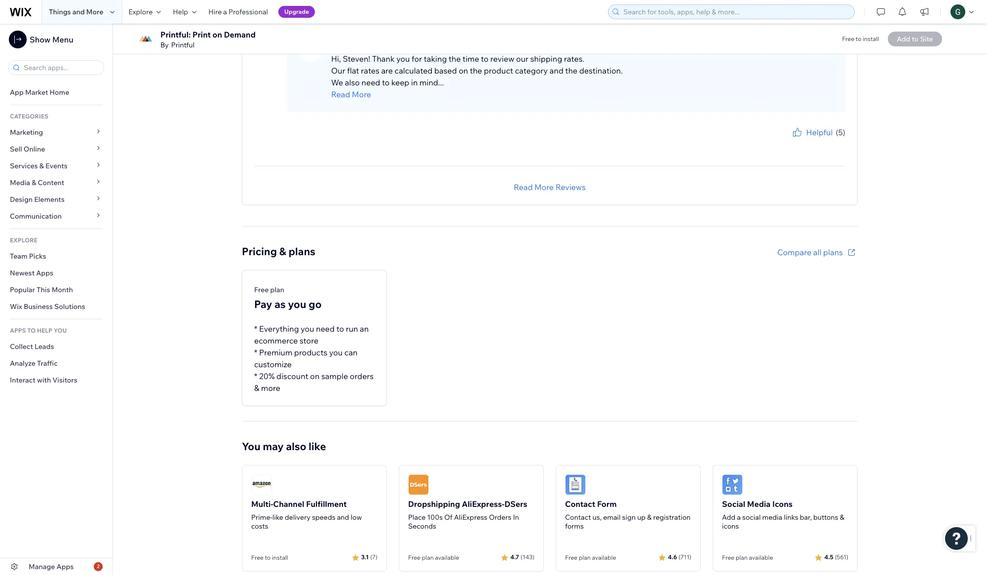 Task type: describe. For each thing, give the bounding box(es) containing it.
ecommerce
[[254, 336, 298, 345]]

compare all plans link
[[778, 246, 858, 258]]

steven!
[[343, 54, 370, 63]]

interact with visitors link
[[0, 372, 113, 389]]

media
[[762, 513, 783, 522]]

multi-channel fulfillment logo image
[[251, 474, 272, 495]]

run
[[346, 324, 358, 334]]

1 * from the top
[[254, 324, 257, 334]]

help button
[[167, 0, 202, 24]]

taking
[[424, 54, 447, 63]]

4.7
[[510, 553, 519, 561]]

products
[[294, 347, 327, 357]]

(711)
[[679, 553, 692, 561]]

media inside 'link'
[[10, 178, 30, 187]]

elements
[[34, 195, 65, 204]]

hi, steven! thank you for taking the time to review our shipping rates. our flat rates are calculated based on the product category and the destination. we also need to keep in mind... read more
[[331, 54, 623, 99]]

marketing link
[[0, 124, 113, 141]]

you left your
[[786, 138, 796, 145]]

wix business solutions
[[10, 302, 85, 311]]

picks
[[29, 252, 46, 261]]

to
[[27, 327, 36, 334]]

manage
[[29, 562, 55, 571]]

popular
[[10, 285, 35, 294]]

thank inside hi, steven! thank you for taking the time to review our shipping rates. our flat rates are calculated based on the product category and the destination. we also need to keep in mind... read more
[[372, 54, 395, 63]]

plans for pricing & plans
[[289, 245, 315, 258]]

3.1
[[361, 553, 369, 561]]

plans for compare all plans
[[823, 247, 843, 257]]

(5)
[[836, 127, 846, 137]]

0 vertical spatial a
[[223, 7, 227, 16]]

all
[[813, 247, 822, 257]]

time
[[463, 54, 479, 63]]

you
[[242, 440, 261, 453]]

communication
[[10, 212, 63, 221]]

1 horizontal spatial the
[[470, 65, 482, 75]]

for inside hi, steven! thank you for taking the time to review our shipping rates. our flat rates are calculated based on the product category and the destination. we also need to keep in mind... read more
[[412, 54, 422, 63]]

& inside * everything you need to run an ecommerce store * premium products you can customize * 20% discount on sample orders & more
[[254, 383, 259, 393]]

contact form logo image
[[565, 474, 586, 495]]

sell online link
[[0, 141, 113, 157]]

dropshipping aliexpress-dsers logo image
[[408, 474, 429, 495]]

read more reviews button
[[514, 181, 586, 193]]

read inside button
[[514, 182, 533, 192]]

0 horizontal spatial the
[[449, 54, 461, 63]]

in
[[513, 513, 519, 522]]

upgrade
[[284, 8, 309, 15]]

plan up as
[[270, 285, 284, 294]]

& left events
[[39, 161, 44, 170]]

keep
[[391, 77, 409, 87]]

things and more
[[49, 7, 103, 16]]

* everything you need to run an ecommerce store * premium products you can customize * 20% discount on sample orders & more
[[254, 324, 374, 393]]

this
[[37, 285, 50, 294]]

on inside hi, steven! thank you for taking the time to review our shipping rates. our flat rates are calculated based on the product category and the destination. we also need to keep in mind... read more
[[459, 65, 468, 75]]

visitors
[[53, 376, 77, 385]]

go
[[309, 297, 322, 310]]

up
[[637, 513, 646, 522]]

& inside social media icons add a social media links bar, buttons & icons
[[840, 513, 845, 522]]

analyze traffic
[[10, 359, 58, 368]]

analyze traffic link
[[0, 355, 113, 372]]

events
[[45, 161, 68, 170]]

3.1 (7)
[[361, 553, 378, 561]]

social media icons logo image
[[722, 474, 743, 495]]

0 horizontal spatial also
[[286, 440, 306, 453]]

of
[[444, 513, 453, 522]]

sidebar element
[[0, 24, 113, 575]]

helpful button
[[792, 126, 833, 138]]

services & events link
[[0, 157, 113, 174]]

app
[[10, 88, 24, 97]]

icons
[[722, 522, 739, 531]]

design
[[10, 195, 33, 204]]

available for form
[[592, 554, 616, 561]]

free for multi-channel fulfillment
[[251, 554, 264, 561]]

email
[[603, 513, 621, 522]]

like inside multi-channel fulfillment prime-like delivery speeds and low costs
[[272, 513, 283, 522]]

store
[[300, 336, 318, 345]]

links
[[784, 513, 799, 522]]

online
[[24, 145, 45, 154]]

low
[[351, 513, 362, 522]]

apps for newest apps
[[36, 269, 53, 277]]

hire a professional link
[[202, 0, 274, 24]]

review
[[490, 54, 515, 63]]

category
[[515, 65, 548, 75]]

you may also like
[[242, 440, 326, 453]]

free plan available for contact
[[565, 554, 616, 561]]

everything
[[259, 324, 299, 334]]

0 horizontal spatial free to install
[[251, 554, 288, 561]]

need inside hi, steven! thank you for taking the time to review our shipping rates. our flat rates are calculated based on the product category and the destination. we also need to keep in mind... read more
[[362, 77, 380, 87]]

2 * from the top
[[254, 347, 257, 357]]

compare all plans
[[778, 247, 843, 257]]

rates
[[361, 65, 380, 75]]

communication link
[[0, 208, 113, 225]]

1 vertical spatial install
[[272, 554, 288, 561]]

media & content
[[10, 178, 64, 187]]

and inside hi, steven! thank you for taking the time to review our shipping rates. our flat rates are calculated based on the product category and the destination. we also need to keep in mind... read more
[[550, 65, 564, 75]]

4.5 (561)
[[825, 553, 849, 561]]

prime-
[[251, 513, 272, 522]]

free for contact form
[[565, 554, 578, 561]]

need inside * everything you need to run an ecommerce store * premium products you can customize * 20% discount on sample orders & more
[[316, 324, 335, 334]]

multi-
[[251, 499, 273, 509]]

content
[[38, 178, 64, 187]]

& inside contact form contact us, email sign up & registration forms
[[647, 513, 652, 522]]

home
[[50, 88, 69, 97]]

with
[[37, 376, 51, 385]]

0 vertical spatial more
[[86, 7, 103, 16]]

app market home
[[10, 88, 69, 97]]

team picks
[[10, 252, 46, 261]]

you up store
[[301, 324, 314, 334]]

on inside printful: print on demand by printful
[[213, 30, 222, 39]]

our
[[516, 54, 529, 63]]

team picks link
[[0, 248, 113, 265]]

forms
[[565, 522, 584, 531]]

traffic
[[37, 359, 58, 368]]

premium
[[259, 347, 292, 357]]

month
[[52, 285, 73, 294]]

your
[[806, 138, 819, 145]]

(7)
[[370, 553, 378, 561]]

newest
[[10, 269, 35, 277]]

an
[[360, 324, 369, 334]]



Task type: locate. For each thing, give the bounding box(es) containing it.
0 horizontal spatial and
[[72, 7, 85, 16]]

hi,
[[331, 54, 341, 63]]

dropshipping aliexpress-dsers place 100s of aliexpress orders in seconds
[[408, 499, 528, 531]]

2
[[97, 563, 100, 570]]

you
[[396, 54, 410, 63], [786, 138, 796, 145], [288, 297, 306, 310], [301, 324, 314, 334], [329, 347, 343, 357]]

may
[[263, 440, 284, 453]]

& right pricing at the left top of page
[[279, 245, 286, 258]]

pricing & plans
[[242, 245, 315, 258]]

1 horizontal spatial read
[[514, 182, 533, 192]]

1 horizontal spatial plans
[[823, 247, 843, 257]]

thank up the are
[[372, 54, 395, 63]]

1 available from the left
[[435, 554, 459, 561]]

pricing
[[242, 245, 277, 258]]

2 contact from the top
[[565, 513, 591, 522]]

can
[[345, 347, 358, 357]]

0 vertical spatial media
[[10, 178, 30, 187]]

1 vertical spatial media
[[747, 499, 771, 509]]

reviews
[[556, 182, 586, 192]]

show
[[30, 35, 51, 44]]

need up store
[[316, 324, 335, 334]]

market
[[25, 88, 48, 97]]

more inside hi, steven! thank you for taking the time to review our shipping rates. our flat rates are calculated based on the product category and the destination. we also need to keep in mind... read more
[[352, 89, 371, 99]]

for
[[412, 54, 422, 63], [797, 138, 805, 145]]

more left reviews in the top of the page
[[535, 182, 554, 192]]

* left everything
[[254, 324, 257, 334]]

based
[[434, 65, 457, 75]]

product
[[484, 65, 513, 75]]

Search for tools, apps, help & more... field
[[621, 5, 852, 19]]

0 vertical spatial like
[[309, 440, 326, 453]]

you left can
[[329, 347, 343, 357]]

0 horizontal spatial on
[[213, 30, 222, 39]]

& right buttons
[[840, 513, 845, 522]]

1 vertical spatial free to install
[[251, 554, 288, 561]]

(561)
[[835, 553, 849, 561]]

on right print
[[213, 30, 222, 39]]

p r image
[[299, 38, 322, 62]]

channel
[[273, 499, 304, 509]]

plan for contact
[[579, 554, 591, 561]]

like right may
[[309, 440, 326, 453]]

media up social
[[747, 499, 771, 509]]

plan for dropshipping
[[422, 554, 434, 561]]

professional
[[229, 7, 268, 16]]

to inside * everything you need to run an ecommerce store * premium products you can customize * 20% discount on sample orders & more
[[337, 324, 344, 334]]

plan down icons
[[736, 554, 748, 561]]

0 horizontal spatial read
[[331, 89, 350, 99]]

free plan available down icons
[[722, 554, 773, 561]]

also down flat on the left of page
[[345, 77, 360, 87]]

apps right manage
[[57, 562, 74, 571]]

by
[[160, 40, 169, 49]]

1 vertical spatial on
[[459, 65, 468, 75]]

& inside 'link'
[[32, 178, 36, 187]]

free plan
[[254, 285, 284, 294]]

plans right pricing at the left top of page
[[289, 245, 315, 258]]

0 horizontal spatial free plan available
[[408, 554, 459, 561]]

collect leads link
[[0, 338, 113, 355]]

plans right all
[[823, 247, 843, 257]]

the up "based"
[[449, 54, 461, 63]]

available down seconds
[[435, 554, 459, 561]]

a right add on the right of page
[[737, 513, 741, 522]]

4.7 (143)
[[510, 553, 535, 561]]

1 horizontal spatial thank
[[767, 138, 784, 145]]

1 vertical spatial read
[[514, 182, 533, 192]]

0 vertical spatial install
[[863, 35, 879, 42]]

for up calculated
[[412, 54, 422, 63]]

flat
[[347, 65, 359, 75]]

2 horizontal spatial free plan available
[[722, 554, 773, 561]]

& left more
[[254, 383, 259, 393]]

also inside hi, steven! thank you for taking the time to review our shipping rates. our flat rates are calculated based on the product category and the destination. we also need to keep in mind... read more
[[345, 77, 360, 87]]

* left premium
[[254, 347, 257, 357]]

plan down forms
[[579, 554, 591, 561]]

form
[[597, 499, 617, 509]]

a
[[223, 7, 227, 16], [737, 513, 741, 522]]

and right things
[[72, 7, 85, 16]]

printful
[[171, 40, 195, 49]]

1 horizontal spatial apps
[[57, 562, 74, 571]]

1 vertical spatial need
[[316, 324, 335, 334]]

2 horizontal spatial more
[[535, 182, 554, 192]]

0 vertical spatial thank
[[372, 54, 395, 63]]

0 vertical spatial free to install
[[842, 35, 879, 42]]

more right things
[[86, 7, 103, 16]]

and inside multi-channel fulfillment prime-like delivery speeds and low costs
[[337, 513, 349, 522]]

need
[[362, 77, 380, 87], [316, 324, 335, 334]]

solutions
[[54, 302, 85, 311]]

3 * from the top
[[254, 371, 257, 381]]

thank left your
[[767, 138, 784, 145]]

thank you for your feedback
[[767, 138, 846, 145]]

4.6 (711)
[[668, 553, 692, 561]]

discount
[[276, 371, 308, 381]]

plan for social
[[736, 554, 748, 561]]

and left low
[[337, 513, 349, 522]]

0 horizontal spatial install
[[272, 554, 288, 561]]

social media icons add a social media links bar, buttons & icons
[[722, 499, 845, 531]]

1 horizontal spatial install
[[863, 35, 879, 42]]

leads
[[35, 342, 54, 351]]

1 horizontal spatial available
[[592, 554, 616, 561]]

1 horizontal spatial a
[[737, 513, 741, 522]]

read more reviews
[[514, 182, 586, 192]]

more down flat on the left of page
[[352, 89, 371, 99]]

1 vertical spatial for
[[797, 138, 805, 145]]

& right up on the bottom of the page
[[647, 513, 652, 522]]

0 vertical spatial for
[[412, 54, 422, 63]]

1 vertical spatial contact
[[565, 513, 591, 522]]

1 horizontal spatial media
[[747, 499, 771, 509]]

a right hire
[[223, 7, 227, 16]]

2 available from the left
[[592, 554, 616, 561]]

Search apps... field
[[21, 61, 101, 75]]

0 vertical spatial and
[[72, 7, 85, 16]]

0 horizontal spatial apps
[[36, 269, 53, 277]]

newest apps link
[[0, 265, 113, 281]]

2 free plan available from the left
[[565, 554, 616, 561]]

read inside hi, steven! thank you for taking the time to review our shipping rates. our flat rates are calculated based on the product category and the destination. we also need to keep in mind... read more
[[331, 89, 350, 99]]

team
[[10, 252, 27, 261]]

calculated
[[395, 65, 433, 75]]

read left reviews in the top of the page
[[514, 182, 533, 192]]

free plan available for social
[[722, 554, 773, 561]]

1 vertical spatial *
[[254, 347, 257, 357]]

2 vertical spatial and
[[337, 513, 349, 522]]

free
[[842, 35, 855, 42], [254, 285, 269, 294], [251, 554, 264, 561], [408, 554, 421, 561], [565, 554, 578, 561], [722, 554, 735, 561]]

1 horizontal spatial and
[[337, 513, 349, 522]]

you inside hi, steven! thank you for taking the time to review our shipping rates. our flat rates are calculated based on the product category and the destination. we also need to keep in mind... read more
[[396, 54, 410, 63]]

1 horizontal spatial free to install
[[842, 35, 879, 42]]

free to install
[[842, 35, 879, 42], [251, 554, 288, 561]]

help
[[173, 7, 188, 16]]

1 horizontal spatial also
[[345, 77, 360, 87]]

on inside * everything you need to run an ecommerce store * premium products you can customize * 20% discount on sample orders & more
[[310, 371, 320, 381]]

free plan available for dropshipping
[[408, 554, 459, 561]]

1 vertical spatial a
[[737, 513, 741, 522]]

pay as you go
[[254, 297, 322, 310]]

1 horizontal spatial like
[[309, 440, 326, 453]]

you up calculated
[[396, 54, 410, 63]]

contact left us,
[[565, 513, 591, 522]]

0 vertical spatial need
[[362, 77, 380, 87]]

seconds
[[408, 522, 436, 531]]

the
[[449, 54, 461, 63], [470, 65, 482, 75], [565, 65, 578, 75]]

the down time
[[470, 65, 482, 75]]

need down rates
[[362, 77, 380, 87]]

contact form contact us, email sign up & registration forms
[[565, 499, 691, 531]]

wix business solutions link
[[0, 298, 113, 315]]

the down rates.
[[565, 65, 578, 75]]

plans
[[289, 245, 315, 258], [823, 247, 843, 257]]

3 free plan available from the left
[[722, 554, 773, 561]]

0 horizontal spatial a
[[223, 7, 227, 16]]

0 horizontal spatial need
[[316, 324, 335, 334]]

free plan available down seconds
[[408, 554, 459, 561]]

also
[[345, 77, 360, 87], [286, 440, 306, 453]]

free plan available
[[408, 554, 459, 561], [565, 554, 616, 561], [722, 554, 773, 561]]

collect
[[10, 342, 33, 351]]

& left content
[[32, 178, 36, 187]]

free for dropshipping aliexpress-dsers
[[408, 554, 421, 561]]

0 vertical spatial apps
[[36, 269, 53, 277]]

0 horizontal spatial for
[[412, 54, 422, 63]]

2 horizontal spatial on
[[459, 65, 468, 75]]

available for media
[[749, 554, 773, 561]]

like down channel
[[272, 513, 283, 522]]

buttons
[[814, 513, 839, 522]]

0 vertical spatial contact
[[565, 499, 596, 509]]

feedback
[[820, 138, 846, 145]]

business
[[24, 302, 53, 311]]

as
[[275, 297, 286, 310]]

more
[[261, 383, 280, 393]]

* left 20%
[[254, 371, 257, 381]]

2 horizontal spatial and
[[550, 65, 564, 75]]

also right may
[[286, 440, 306, 453]]

install
[[863, 35, 879, 42], [272, 554, 288, 561]]

on left sample on the left bottom of page
[[310, 371, 320, 381]]

2 vertical spatial more
[[535, 182, 554, 192]]

1 horizontal spatial free plan available
[[565, 554, 616, 561]]

100s
[[427, 513, 443, 522]]

you right as
[[288, 297, 306, 310]]

0 vertical spatial on
[[213, 30, 222, 39]]

destination.
[[579, 65, 623, 75]]

available for aliexpress-
[[435, 554, 459, 561]]

interact with visitors
[[10, 376, 77, 385]]

3 available from the left
[[749, 554, 773, 561]]

0 horizontal spatial more
[[86, 7, 103, 16]]

1 contact from the top
[[565, 499, 596, 509]]

0 horizontal spatial plans
[[289, 245, 315, 258]]

explore
[[129, 7, 153, 16]]

2 horizontal spatial the
[[565, 65, 578, 75]]

0 horizontal spatial available
[[435, 554, 459, 561]]

1 vertical spatial also
[[286, 440, 306, 453]]

more inside button
[[535, 182, 554, 192]]

on down time
[[459, 65, 468, 75]]

popular this month
[[10, 285, 73, 294]]

media inside social media icons add a social media links bar, buttons & icons
[[747, 499, 771, 509]]

1 vertical spatial apps
[[57, 562, 74, 571]]

add
[[722, 513, 736, 522]]

printful: print on demand logo image
[[137, 30, 155, 48]]

0 horizontal spatial media
[[10, 178, 30, 187]]

and down shipping
[[550, 65, 564, 75]]

0 vertical spatial *
[[254, 324, 257, 334]]

a inside social media icons add a social media links bar, buttons & icons
[[737, 513, 741, 522]]

free for social media icons
[[722, 554, 735, 561]]

media up design
[[10, 178, 30, 187]]

read down "we" at the top left of the page
[[331, 89, 350, 99]]

apps up this
[[36, 269, 53, 277]]

we
[[331, 77, 343, 87]]

2 vertical spatial *
[[254, 371, 257, 381]]

1 horizontal spatial on
[[310, 371, 320, 381]]

0 horizontal spatial thank
[[372, 54, 395, 63]]

upgrade button
[[278, 6, 315, 18]]

2 vertical spatial on
[[310, 371, 320, 381]]

available down us,
[[592, 554, 616, 561]]

1 horizontal spatial need
[[362, 77, 380, 87]]

1 free plan available from the left
[[408, 554, 459, 561]]

sell
[[10, 145, 22, 154]]

(143)
[[521, 553, 535, 561]]

1 vertical spatial like
[[272, 513, 283, 522]]

1 vertical spatial more
[[352, 89, 371, 99]]

1 vertical spatial thank
[[767, 138, 784, 145]]

contact
[[565, 499, 596, 509], [565, 513, 591, 522]]

&
[[39, 161, 44, 170], [32, 178, 36, 187], [279, 245, 286, 258], [254, 383, 259, 393], [647, 513, 652, 522], [840, 513, 845, 522]]

contact down contact form logo
[[565, 499, 596, 509]]

analyze
[[10, 359, 36, 368]]

1 vertical spatial and
[[550, 65, 564, 75]]

bar,
[[800, 513, 812, 522]]

available down social
[[749, 554, 773, 561]]

2 horizontal spatial available
[[749, 554, 773, 561]]

0 horizontal spatial like
[[272, 513, 283, 522]]

1 horizontal spatial for
[[797, 138, 805, 145]]

read more button
[[331, 88, 627, 100]]

plan down seconds
[[422, 554, 434, 561]]

0 vertical spatial read
[[331, 89, 350, 99]]

for left your
[[797, 138, 805, 145]]

and
[[72, 7, 85, 16], [550, 65, 564, 75], [337, 513, 349, 522]]

free plan available down forms
[[565, 554, 616, 561]]

0 vertical spatial also
[[345, 77, 360, 87]]

pay
[[254, 297, 272, 310]]

1 horizontal spatial more
[[352, 89, 371, 99]]

apps for manage apps
[[57, 562, 74, 571]]

place
[[408, 513, 426, 522]]



Task type: vqa. For each thing, say whether or not it's contained in the screenshot.


